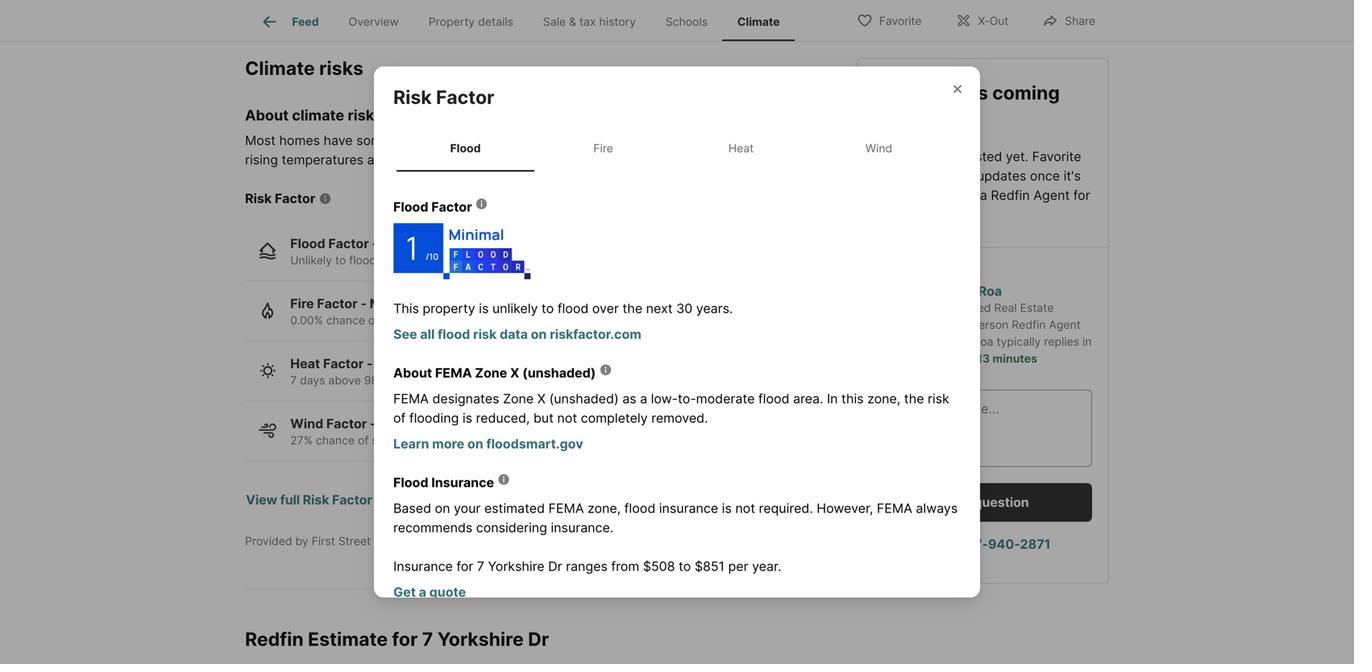 Task type: vqa. For each thing, say whether or not it's contained in the screenshot.
New "option"
no



Task type: describe. For each thing, give the bounding box(es) containing it.
fema up "designates"
[[435, 365, 472, 381]]

$508
[[643, 559, 675, 575]]

provided
[[245, 534, 292, 548]]

fema inside fema designates zone x (unshaded) as a low-to-moderate flood area. in this zone, the risk of flooding is reduced, but not completely removed.
[[394, 391, 429, 407]]

in inside flood factor - minimal unlikely to flood in next 30 years
[[380, 253, 389, 267]]

in inside wind factor - moderate 27% chance of strong winds in next 30 years
[[444, 434, 453, 447]]

0 horizontal spatial for
[[392, 628, 418, 651]]

coming
[[993, 81, 1061, 104]]

view full risk factor report
[[246, 492, 414, 508]]

a inside fema designates zone x (unshaded) as a low-to-moderate flood area. in this zone, the risk of flooding is reduced, but not completely removed.
[[640, 391, 648, 407]]

this inside this home isn't listed yet. favorite this home to get updates once it's listed, or contact a redfin
[[874, 168, 897, 184]]

x-out button
[[942, 4, 1023, 37]]

2 vertical spatial home
[[900, 168, 934, 184]]

1 horizontal spatial 7
[[422, 628, 433, 651]]

next inside fire factor - minor 0.00% chance of being in a wildfire in next 30 years
[[492, 314, 515, 327]]

is right wildfire on the top left of page
[[479, 301, 489, 316]]

climate tab
[[723, 2, 795, 41]]

typically
[[997, 335, 1042, 349]]

provided by first street foundation
[[245, 534, 434, 548]]

1 days from the left
[[300, 374, 325, 387]]

to right "unlikely"
[[542, 301, 554, 316]]

property
[[423, 301, 476, 316]]

risk factor element
[[394, 66, 514, 109]]

flood left the over
[[558, 301, 589, 316]]

required.
[[759, 501, 814, 516]]

2 days from the left
[[506, 374, 532, 387]]

share button
[[1029, 4, 1110, 37]]

a inside this home isn't listed yet. favorite this home to get updates once it's listed, or contact a redfin
[[981, 188, 988, 203]]

learn more on floodsmart.gov link
[[394, 436, 584, 452]]

flood factor
[[394, 199, 472, 215]]

home for is
[[918, 81, 969, 104]]

get
[[954, 168, 974, 184]]

feed
[[292, 15, 319, 28]]

over
[[593, 301, 619, 316]]

full
[[280, 492, 300, 508]]

tab list containing feed
[[245, 0, 808, 41]]

more inside agent for more information.
[[874, 207, 905, 223]]

(unshaded) for fema
[[523, 365, 596, 381]]

flood inside flood factor - minimal unlikely to flood in next 30 years
[[349, 253, 377, 267]]

climate for climate risks
[[245, 57, 315, 79]]

floodsmart.gov
[[487, 436, 584, 452]]

first
[[312, 534, 335, 548]]

wind for wind
[[866, 141, 893, 155]]

0.00%
[[290, 314, 323, 327]]

risk factor dialog
[[374, 66, 981, 648]]

about fema zone x (unshaded)
[[394, 365, 596, 381]]

quote
[[430, 585, 466, 600]]

flood for flood
[[450, 141, 481, 155]]

ask
[[937, 495, 961, 511]]

factor down temperatures
[[275, 191, 316, 206]]

temperatures
[[282, 152, 364, 168]]

years inside heat factor - major 7 days above 98° expected this year, 15 days in 30 years
[[565, 374, 594, 387]]

fire for fire
[[594, 141, 614, 155]]

property
[[429, 15, 475, 28]]

rising
[[245, 152, 278, 168]]

to inside flood factor - minimal unlikely to flood in next 30 years
[[335, 253, 346, 267]]

fema left always
[[877, 501, 913, 516]]

see all flood risk data on riskfactor.com link
[[394, 327, 642, 342]]

a inside ask a question button
[[964, 495, 972, 511]]

fema up insurance.
[[549, 501, 584, 516]]

redfin inside roita roa licensed real estate salesperson redfin agent
[[1012, 318, 1046, 332]]

wildfire
[[437, 314, 476, 327]]

98°
[[364, 374, 383, 387]]

flood for flood insurance
[[394, 475, 429, 491]]

27%
[[290, 434, 313, 447]]

risk inside most homes have some risk of natural disasters, and may be impacted by climate change due to rising temperatures and sea levels.
[[393, 132, 415, 148]]

considering
[[476, 520, 548, 536]]

factor inside wind factor - moderate 27% chance of strong winds in next 30 years
[[327, 416, 367, 432]]

30 inside risk factor "dialog"
[[677, 301, 693, 316]]

natural
[[435, 132, 477, 148]]

roita for roita roa typically replies in about
[[944, 335, 971, 349]]

risk factor inside risk factor element
[[394, 86, 495, 108]]

in right being
[[415, 314, 425, 327]]

flooding
[[410, 410, 459, 426]]

homes
[[279, 132, 320, 148]]

roita for roita roa licensed real estate salesperson redfin agent
[[944, 283, 976, 299]]

roa for roita roa licensed real estate salesperson redfin agent
[[979, 283, 1003, 299]]

reduced,
[[476, 410, 530, 426]]

however,
[[817, 501, 874, 516]]

agent for more information.
[[874, 188, 1091, 223]]

zone for designates
[[503, 391, 534, 407]]

completely
[[581, 410, 648, 426]]

Write a message... text field
[[888, 400, 1079, 458]]

minor
[[370, 296, 406, 312]]

dr inside risk factor "dialog"
[[548, 559, 563, 575]]

- for major
[[367, 356, 373, 372]]

history
[[600, 15, 636, 28]]

fire for fire factor - minor 0.00% chance of being in a wildfire in next 30 years
[[290, 296, 314, 312]]

to left the $851
[[679, 559, 691, 575]]

this home is coming soon
[[874, 81, 1061, 127]]

1 horizontal spatial risk
[[473, 327, 497, 342]]

in right wildfire on the top left of page
[[479, 314, 489, 327]]

risk inside fema designates zone x (unshaded) as a low-to-moderate flood area. in this zone, the risk of flooding is reduced, but not completely removed.
[[928, 391, 950, 407]]

in inside roita roa typically replies in about
[[1083, 335, 1092, 349]]

this inside heat factor - major 7 days above 98° expected this year, 15 days in 30 years
[[440, 374, 459, 387]]

wind for wind factor - moderate 27% chance of strong winds in next 30 years
[[290, 416, 324, 432]]

roa for roita roa typically replies in about
[[974, 335, 994, 349]]

ranges
[[566, 559, 608, 575]]

yorkshire inside risk factor "dialog"
[[488, 559, 545, 575]]

fire tab
[[535, 129, 673, 168]]

about climate risks
[[245, 106, 383, 124]]

1 vertical spatial risks
[[348, 106, 383, 124]]

x for fema
[[511, 365, 520, 381]]

be
[[599, 132, 614, 148]]

for for insurance
[[457, 559, 474, 575]]

designates
[[433, 391, 500, 407]]

recommends
[[394, 520, 473, 536]]

roita roa typically replies in about
[[944, 335, 1092, 366]]

- for moderate
[[370, 416, 376, 432]]

this for this home isn't listed yet. favorite this home to get updates once it's listed, or contact a redfin
[[874, 149, 900, 165]]

overview
[[349, 15, 399, 28]]

get a quote
[[394, 585, 466, 600]]

0 vertical spatial climate
[[292, 106, 345, 124]]

being
[[382, 314, 412, 327]]

risk inside button
[[303, 492, 329, 508]]

917-940-2871 link
[[960, 537, 1051, 552]]

minimal
[[381, 236, 431, 251]]

of inside wind factor - moderate 27% chance of strong winds in next 30 years
[[358, 434, 369, 447]]

property details tab
[[414, 2, 529, 41]]

licensed
[[944, 301, 992, 315]]

to inside most homes have some risk of natural disasters, and may be impacted by climate change due to rising temperatures and sea levels.
[[820, 132, 832, 148]]

property details
[[429, 15, 514, 28]]

roita roa link
[[944, 283, 1003, 299]]

a right get in the left bottom of the page
[[419, 585, 427, 600]]

updates
[[977, 168, 1027, 184]]

0 vertical spatial insurance
[[432, 475, 494, 491]]

this property is unlikely to flood over the next 30 years.
[[394, 301, 733, 316]]

listed
[[970, 149, 1003, 165]]

years inside wind factor - moderate 27% chance of strong winds in next 30 years
[[500, 434, 529, 447]]

flood inside fema designates zone x (unshaded) as a low-to-moderate flood area. in this zone, the risk of flooding is reduced, but not completely removed.
[[759, 391, 790, 407]]

see all flood risk data on riskfactor.com
[[394, 327, 642, 342]]

climate risks
[[245, 57, 364, 79]]

flood inside based on your estimated fema zone, flood insurance is not required. however, fema always recommends considering insurance.
[[625, 501, 656, 516]]

x-
[[979, 14, 990, 28]]

- for minor
[[361, 296, 367, 312]]

for for agent
[[1074, 188, 1091, 203]]

ask a question
[[937, 495, 1030, 511]]

listed,
[[874, 188, 911, 203]]

30 inside flood factor - minimal unlikely to flood in next 30 years
[[419, 253, 433, 267]]

- for minimal
[[372, 236, 378, 251]]

view full risk factor report button
[[245, 481, 415, 520]]

learn
[[394, 436, 429, 452]]

roita roa licensed real estate salesperson redfin agent
[[944, 283, 1081, 332]]

year,
[[462, 374, 488, 387]]

report
[[375, 492, 414, 508]]

of inside fema designates zone x (unshaded) as a low-to-moderate flood area. in this zone, the risk of flooding is reduced, but not completely removed.
[[394, 410, 406, 426]]

917-
[[960, 537, 989, 552]]

30 inside fire factor - minor 0.00% chance of being in a wildfire in next 30 years
[[518, 314, 533, 327]]

sale & tax history tab
[[529, 2, 651, 41]]

replies
[[1045, 335, 1080, 349]]

minutes
[[993, 352, 1038, 366]]

redfin inside this home isn't listed yet. favorite this home to get updates once it's listed, or contact a redfin
[[991, 188, 1030, 203]]

or
[[914, 188, 927, 203]]

30 inside wind factor - moderate 27% chance of strong winds in next 30 years
[[483, 434, 497, 447]]

is inside based on your estimated fema zone, flood insurance is not required. however, fema always recommends considering insurance.
[[722, 501, 732, 516]]

most
[[245, 132, 276, 148]]

zone, inside fema designates zone x (unshaded) as a low-to-moderate flood area. in this zone, the risk of flooding is reduced, but not completely removed.
[[868, 391, 901, 407]]

this for this property is unlikely to flood over the next 30 years.
[[394, 301, 419, 316]]

heat for heat
[[729, 141, 754, 155]]

contact
[[931, 188, 977, 203]]

of inside most homes have some risk of natural disasters, and may be impacted by climate change due to rising temperatures and sea levels.
[[419, 132, 431, 148]]

flood down property
[[438, 327, 470, 342]]

in inside heat factor - major 7 days above 98° expected this year, 15 days in 30 years
[[535, 374, 544, 387]]

this for this home is coming soon
[[874, 81, 914, 104]]

factor down levels.
[[432, 199, 472, 215]]

winds
[[409, 434, 441, 447]]

based
[[394, 501, 432, 516]]



Task type: locate. For each thing, give the bounding box(es) containing it.
1 vertical spatial zone
[[503, 391, 534, 407]]

climate
[[738, 15, 780, 28], [245, 57, 315, 79]]

roita inside roita roa licensed real estate salesperson redfin agent
[[944, 283, 976, 299]]

zone for fema
[[475, 365, 508, 381]]

climate left the change
[[697, 132, 741, 148]]

for inside agent for more information.
[[1074, 188, 1091, 203]]

view
[[246, 492, 277, 508]]

by
[[678, 132, 693, 148], [296, 534, 309, 548]]

0 vertical spatial favorite
[[880, 14, 922, 28]]

heat inside heat factor - major 7 days above 98° expected this year, 15 days in 30 years
[[290, 356, 320, 372]]

0 vertical spatial risk
[[394, 86, 432, 108]]

to right due
[[820, 132, 832, 148]]

all
[[420, 327, 435, 342]]

heat inside tab
[[729, 141, 754, 155]]

chance for wind
[[316, 434, 355, 447]]

next inside flood factor - minimal unlikely to flood in next 30 years
[[392, 253, 415, 267]]

and
[[543, 132, 566, 148], [367, 152, 390, 168]]

1 vertical spatial climate
[[245, 57, 315, 79]]

0 horizontal spatial this
[[440, 374, 459, 387]]

flood down risk factor element
[[450, 141, 481, 155]]

for
[[1074, 188, 1091, 203], [457, 559, 474, 575], [392, 628, 418, 651]]

0 vertical spatial not
[[558, 410, 578, 426]]

overview tab
[[334, 2, 414, 41]]

this up "designates"
[[440, 374, 459, 387]]

agent
[[1034, 188, 1070, 203], [1050, 318, 1081, 332]]

1 horizontal spatial and
[[543, 132, 566, 148]]

2 vertical spatial this
[[394, 301, 419, 316]]

change
[[744, 132, 789, 148]]

feed link
[[260, 12, 319, 31]]

home
[[918, 81, 969, 104], [904, 149, 938, 165], [900, 168, 934, 184]]

risk factor
[[394, 86, 495, 108], [245, 191, 316, 206]]

days right the 15
[[506, 374, 532, 387]]

(unshaded)
[[523, 365, 596, 381], [550, 391, 619, 407]]

estimate
[[308, 628, 388, 651]]

for up "quote"
[[457, 559, 474, 575]]

1 vertical spatial risk
[[245, 191, 272, 206]]

to-
[[678, 391, 697, 407]]

risk down about
[[928, 391, 950, 407]]

some
[[357, 132, 390, 148]]

(unshaded) up completely
[[550, 391, 619, 407]]

based on your estimated fema zone, flood insurance is not required. however, fema always recommends considering insurance.
[[394, 501, 958, 536]]

zone, up insurance.
[[588, 501, 621, 516]]

0 vertical spatial x
[[511, 365, 520, 381]]

(unshaded) up but
[[523, 365, 596, 381]]

years down reduced,
[[500, 434, 529, 447]]

of up "strong"
[[394, 410, 406, 426]]

2 vertical spatial risk
[[303, 492, 329, 508]]

917-940-2871
[[960, 537, 1051, 552]]

0 horizontal spatial climate
[[245, 57, 315, 79]]

is down "designates"
[[463, 410, 473, 426]]

share
[[1066, 14, 1096, 28]]

2 vertical spatial for
[[392, 628, 418, 651]]

low-
[[651, 391, 678, 407]]

1 vertical spatial for
[[457, 559, 474, 575]]

flood tab
[[397, 129, 535, 168]]

agent inside roita roa licensed real estate salesperson redfin agent
[[1050, 318, 1081, 332]]

0 horizontal spatial and
[[367, 152, 390, 168]]

estate
[[1021, 301, 1054, 315]]

not inside fema designates zone x (unshaded) as a low-to-moderate flood area. in this zone, the risk of flooding is reduced, but not completely removed.
[[558, 410, 578, 426]]

fire left impacted
[[594, 141, 614, 155]]

tab list
[[245, 0, 808, 41], [394, 125, 961, 172]]

on inside based on your estimated fema zone, flood insurance is not required. however, fema always recommends considering insurance.
[[435, 501, 450, 516]]

redfin left estimate
[[245, 628, 304, 651]]

1 vertical spatial home
[[904, 149, 938, 165]]

for inside risk factor "dialog"
[[457, 559, 474, 575]]

of up levels.
[[419, 132, 431, 148]]

(unshaded) for designates
[[550, 391, 619, 407]]

roita inside roita roa typically replies in about
[[944, 335, 971, 349]]

- up the "98°"
[[367, 356, 373, 372]]

0 vertical spatial by
[[678, 132, 693, 148]]

factor inside flood factor - minimal unlikely to flood in next 30 years
[[329, 236, 369, 251]]

heat for heat factor - major 7 days above 98° expected this year, 15 days in 30 years
[[290, 356, 320, 372]]

about down "see"
[[394, 365, 432, 381]]

climate for climate
[[738, 15, 780, 28]]

13 minutes
[[978, 352, 1038, 366]]

- inside wind factor - moderate 27% chance of strong winds in next 30 years
[[370, 416, 376, 432]]

heat down 0.00%
[[290, 356, 320, 372]]

wind inside tab
[[866, 141, 893, 155]]

ask a question button
[[874, 483, 1093, 522]]

fire inside fire factor - minor 0.00% chance of being in a wildfire in next 30 years
[[290, 296, 314, 312]]

0 horizontal spatial by
[[296, 534, 309, 548]]

fema down expected
[[394, 391, 429, 407]]

1 vertical spatial tab list
[[394, 125, 961, 172]]

risk up sea
[[394, 86, 432, 108]]

a down updates
[[981, 188, 988, 203]]

zone,
[[868, 391, 901, 407], [588, 501, 621, 516]]

0 horizontal spatial more
[[432, 436, 465, 452]]

0 vertical spatial the
[[623, 301, 643, 316]]

schools tab
[[651, 2, 723, 41]]

30
[[419, 253, 433, 267], [677, 301, 693, 316], [518, 314, 533, 327], [547, 374, 562, 387], [483, 434, 497, 447]]

this up listed, at the top right
[[874, 149, 900, 165]]

days
[[300, 374, 325, 387], [506, 374, 532, 387]]

1 vertical spatial on
[[468, 436, 484, 452]]

1 horizontal spatial days
[[506, 374, 532, 387]]

a right ask
[[964, 495, 972, 511]]

1 roita from the top
[[944, 283, 976, 299]]

about for about fema zone x (unshaded)
[[394, 365, 432, 381]]

favorite inside this home isn't listed yet. favorite this home to get updates once it's listed, or contact a redfin
[[1033, 149, 1082, 165]]

years.
[[697, 301, 733, 316]]

1 vertical spatial this
[[874, 149, 900, 165]]

a inside fire factor - minor 0.00% chance of being in a wildfire in next 30 years
[[428, 314, 434, 327]]

this home isn't listed yet. favorite this home to get updates once it's listed, or contact a redfin
[[874, 149, 1082, 203]]

1 horizontal spatial zone,
[[868, 391, 901, 407]]

factor up 0.00%
[[317, 296, 358, 312]]

home up soon
[[918, 81, 969, 104]]

risks up about climate risks
[[319, 57, 364, 79]]

roa up 13
[[974, 335, 994, 349]]

this inside this home is coming soon
[[874, 81, 914, 104]]

by right impacted
[[678, 132, 693, 148]]

2871
[[1021, 537, 1051, 552]]

as
[[623, 391, 637, 407]]

2 roita from the top
[[944, 335, 971, 349]]

sale
[[543, 15, 566, 28]]

1 horizontal spatial wind
[[866, 141, 893, 155]]

0 vertical spatial risk
[[393, 132, 415, 148]]

&
[[569, 15, 577, 28]]

next right wildfire on the top left of page
[[492, 314, 515, 327]]

1 vertical spatial zone,
[[588, 501, 621, 516]]

home left isn't
[[904, 149, 938, 165]]

risk factor up natural at the left top
[[394, 86, 495, 108]]

factor inside button
[[332, 492, 372, 508]]

0 vertical spatial on
[[531, 327, 547, 342]]

home for isn't
[[904, 149, 938, 165]]

risk
[[393, 132, 415, 148], [473, 327, 497, 342], [928, 391, 950, 407]]

heat tab
[[673, 129, 811, 168]]

- inside flood factor - minimal unlikely to flood in next 30 years
[[372, 236, 378, 251]]

above
[[329, 374, 361, 387]]

tab list inside risk factor "dialog"
[[394, 125, 961, 172]]

favorite inside button
[[880, 14, 922, 28]]

to inside this home isn't listed yet. favorite this home to get updates once it's listed, or contact a redfin
[[938, 168, 950, 184]]

unlikely
[[290, 253, 332, 267]]

risk factor down the rising
[[245, 191, 316, 206]]

chance inside wind factor - moderate 27% chance of strong winds in next 30 years
[[316, 434, 355, 447]]

soon
[[874, 105, 919, 127]]

-
[[372, 236, 378, 251], [361, 296, 367, 312], [367, 356, 373, 372], [370, 416, 376, 432]]

- inside heat factor - major 7 days above 98° expected this year, 15 days in 30 years
[[367, 356, 373, 372]]

x for designates
[[538, 391, 546, 407]]

chance right 0.00%
[[327, 314, 365, 327]]

yorkshire down considering
[[488, 559, 545, 575]]

see
[[394, 327, 417, 342]]

1 horizontal spatial climate
[[738, 15, 780, 28]]

chance for fire
[[327, 314, 365, 327]]

of down minor
[[369, 314, 379, 327]]

years inside fire factor - minor 0.00% chance of being in a wildfire in next 30 years
[[536, 314, 565, 327]]

0 vertical spatial fire
[[594, 141, 614, 155]]

in right "replies"
[[1083, 335, 1092, 349]]

1 vertical spatial favorite
[[1033, 149, 1082, 165]]

0 horizontal spatial x
[[511, 365, 520, 381]]

insurance for 7 yorkshire dr ranges from $508 to $851 per year.
[[394, 559, 782, 575]]

to left get
[[938, 168, 950, 184]]

2 vertical spatial on
[[435, 501, 450, 516]]

1 vertical spatial the
[[905, 391, 925, 407]]

1 vertical spatial chance
[[316, 434, 355, 447]]

flood inside tab
[[450, 141, 481, 155]]

not inside based on your estimated fema zone, flood insurance is not required. however, fema always recommends considering insurance.
[[736, 501, 756, 516]]

riskfactor.com
[[550, 327, 642, 342]]

more inside risk factor "dialog"
[[432, 436, 465, 452]]

fema designates zone x (unshaded) as a low-to-moderate flood area. in this zone, the risk of flooding is reduced, but not completely removed.
[[394, 391, 950, 426]]

is left the coming
[[973, 81, 989, 104]]

real
[[995, 301, 1018, 315]]

year.
[[753, 559, 782, 575]]

- inside fire factor - minor 0.00% chance of being in a wildfire in next 30 years
[[361, 296, 367, 312]]

30 inside heat factor - major 7 days above 98° expected this year, 15 days in 30 years
[[547, 374, 562, 387]]

1 vertical spatial about
[[394, 365, 432, 381]]

due
[[793, 132, 816, 148]]

risks up some
[[348, 106, 383, 124]]

7 down considering
[[477, 559, 485, 575]]

roita up about
[[944, 335, 971, 349]]

fire
[[594, 141, 614, 155], [290, 296, 314, 312]]

zone inside fema designates zone x (unshaded) as a low-to-moderate flood area. in this zone, the risk of flooding is reduced, but not completely removed.
[[503, 391, 534, 407]]

salesperson
[[944, 318, 1009, 332]]

this right in
[[842, 391, 864, 407]]

major
[[376, 356, 412, 372]]

yorkshire down "quote"
[[438, 628, 524, 651]]

factor up natural at the left top
[[436, 86, 495, 108]]

1 vertical spatial heat
[[290, 356, 320, 372]]

on up recommends
[[435, 501, 450, 516]]

roita up licensed
[[944, 283, 976, 299]]

redfin
[[991, 188, 1030, 203], [1012, 318, 1046, 332], [245, 628, 304, 651]]

2 horizontal spatial risk
[[928, 391, 950, 407]]

0 vertical spatial risks
[[319, 57, 364, 79]]

chance right 27%
[[316, 434, 355, 447]]

home inside this home is coming soon
[[918, 81, 969, 104]]

is right insurance
[[722, 501, 732, 516]]

1 horizontal spatial this
[[842, 391, 864, 407]]

x
[[511, 365, 520, 381], [538, 391, 546, 407]]

0 horizontal spatial not
[[558, 410, 578, 426]]

climate inside most homes have some risk of natural disasters, and may be impacted by climate change due to rising temperatures and sea levels.
[[697, 132, 741, 148]]

next inside risk factor "dialog"
[[647, 301, 673, 316]]

fire inside tab
[[594, 141, 614, 155]]

flood for flood factor
[[394, 199, 429, 215]]

1 vertical spatial roa
[[974, 335, 994, 349]]

0 vertical spatial chance
[[327, 314, 365, 327]]

tab list containing flood
[[394, 125, 961, 172]]

a right as
[[640, 391, 648, 407]]

0 vertical spatial zone
[[475, 365, 508, 381]]

0 horizontal spatial wind
[[290, 416, 324, 432]]

about for about climate risks
[[245, 106, 289, 124]]

0 vertical spatial zone,
[[868, 391, 901, 407]]

1 vertical spatial risk factor
[[245, 191, 316, 206]]

2 horizontal spatial this
[[874, 168, 897, 184]]

0 horizontal spatial climate
[[292, 106, 345, 124]]

in right winds at the left bottom of page
[[444, 434, 453, 447]]

1 vertical spatial x
[[538, 391, 546, 407]]

unlikely
[[493, 301, 538, 316]]

agent inside agent for more information.
[[1034, 188, 1070, 203]]

1 vertical spatial redfin
[[1012, 318, 1046, 332]]

next right the over
[[647, 301, 673, 316]]

risk inside "dialog"
[[394, 86, 432, 108]]

wind down soon
[[866, 141, 893, 155]]

in up but
[[535, 374, 544, 387]]

2 horizontal spatial on
[[531, 327, 547, 342]]

and left may
[[543, 132, 566, 148]]

1 horizontal spatial not
[[736, 501, 756, 516]]

in
[[380, 253, 389, 267], [415, 314, 425, 327], [479, 314, 489, 327], [1083, 335, 1092, 349], [535, 374, 544, 387], [444, 434, 453, 447]]

0 horizontal spatial zone,
[[588, 501, 621, 516]]

2 vertical spatial risk
[[928, 391, 950, 407]]

flood left insurance
[[625, 501, 656, 516]]

factor inside fire factor - minor 0.00% chance of being in a wildfire in next 30 years
[[317, 296, 358, 312]]

1 vertical spatial this
[[440, 374, 459, 387]]

2 vertical spatial this
[[842, 391, 864, 407]]

0 horizontal spatial about
[[245, 106, 289, 124]]

- left minimal
[[372, 236, 378, 251]]

disasters,
[[480, 132, 540, 148]]

1 horizontal spatial fire
[[594, 141, 614, 155]]

- left minor
[[361, 296, 367, 312]]

1 vertical spatial (unshaded)
[[550, 391, 619, 407]]

by inside most homes have some risk of natural disasters, and may be impacted by climate change due to rising temperatures and sea levels.
[[678, 132, 693, 148]]

years up property
[[436, 253, 465, 267]]

1 vertical spatial more
[[432, 436, 465, 452]]

foundation
[[374, 534, 434, 548]]

chance inside fire factor - minor 0.00% chance of being in a wildfire in next 30 years
[[327, 314, 365, 327]]

0 horizontal spatial favorite
[[880, 14, 922, 28]]

years down riskfactor.com
[[565, 374, 594, 387]]

once
[[1031, 168, 1061, 184]]

0 horizontal spatial days
[[300, 374, 325, 387]]

about up most
[[245, 106, 289, 124]]

x right the 15
[[511, 365, 520, 381]]

flood up report
[[394, 475, 429, 491]]

strong
[[372, 434, 406, 447]]

expected
[[387, 374, 436, 387]]

flood inside flood factor - minimal unlikely to flood in next 30 years
[[290, 236, 326, 251]]

to
[[820, 132, 832, 148], [938, 168, 950, 184], [335, 253, 346, 267], [542, 301, 554, 316], [679, 559, 691, 575]]

dr
[[548, 559, 563, 575], [528, 628, 549, 651]]

0 horizontal spatial on
[[435, 501, 450, 516]]

street
[[339, 534, 371, 548]]

1 vertical spatial risk
[[473, 327, 497, 342]]

1 vertical spatial fire
[[290, 296, 314, 312]]

(unshaded) inside fema designates zone x (unshaded) as a low-to-moderate flood area. in this zone, the risk of flooding is reduced, but not completely removed.
[[550, 391, 619, 407]]

licensed real estate salesperson redfin agentroita roa image
[[874, 283, 931, 340]]

flood factor - minimal unlikely to flood in next 30 years
[[290, 236, 465, 267]]

0 vertical spatial about
[[245, 106, 289, 124]]

flood for flood factor - minimal unlikely to flood in next 30 years
[[290, 236, 326, 251]]

0 vertical spatial redfin
[[991, 188, 1030, 203]]

1 horizontal spatial about
[[394, 365, 432, 381]]

wind tab
[[811, 129, 948, 168]]

years inside flood factor - minimal unlikely to flood in next 30 years
[[436, 253, 465, 267]]

0 vertical spatial risk factor
[[394, 86, 495, 108]]

2 vertical spatial 7
[[422, 628, 433, 651]]

fire factor - minor 0.00% chance of being in a wildfire in next 30 years
[[290, 296, 565, 327]]

insurance up the get a quote
[[394, 559, 453, 575]]

1 vertical spatial by
[[296, 534, 309, 548]]

0 horizontal spatial 7
[[290, 374, 297, 387]]

it's
[[1064, 168, 1082, 184]]

factor up the above
[[323, 356, 364, 372]]

get
[[394, 585, 416, 600]]

is inside fema designates zone x (unshaded) as a low-to-moderate flood area. in this zone, the risk of flooding is reduced, but not completely removed.
[[463, 410, 473, 426]]

risk left data
[[473, 327, 497, 342]]

this inside risk factor "dialog"
[[394, 301, 419, 316]]

agent up "replies"
[[1050, 318, 1081, 332]]

climate right 'schools' tab
[[738, 15, 780, 28]]

sea
[[394, 152, 415, 168]]

factor inside heat factor - major 7 days above 98° expected this year, 15 days in 30 years
[[323, 356, 364, 372]]

about
[[245, 106, 289, 124], [394, 365, 432, 381]]

risk up sea
[[393, 132, 415, 148]]

wind inside wind factor - moderate 27% chance of strong winds in next 30 years
[[290, 416, 324, 432]]

zone, inside based on your estimated fema zone, flood insurance is not required. however, fema always recommends considering insurance.
[[588, 501, 621, 516]]

and down some
[[367, 152, 390, 168]]

0 horizontal spatial risk
[[245, 191, 272, 206]]

to right unlikely at the left top
[[335, 253, 346, 267]]

x inside fema designates zone x (unshaded) as a low-to-moderate flood area. in this zone, the risk of flooding is reduced, but not completely removed.
[[538, 391, 546, 407]]

details
[[478, 15, 514, 28]]

0 vertical spatial for
[[1074, 188, 1091, 203]]

1 horizontal spatial by
[[678, 132, 693, 148]]

1 vertical spatial dr
[[528, 628, 549, 651]]

this
[[874, 168, 897, 184], [440, 374, 459, 387], [842, 391, 864, 407]]

1 vertical spatial agent
[[1050, 318, 1081, 332]]

this up "see"
[[394, 301, 419, 316]]

1 horizontal spatial heat
[[729, 141, 754, 155]]

of inside fire factor - minor 0.00% chance of being in a wildfire in next 30 years
[[369, 314, 379, 327]]

roa inside roita roa typically replies in about
[[974, 335, 994, 349]]

zone up reduced,
[[503, 391, 534, 407]]

0 vertical spatial climate
[[738, 15, 780, 28]]

7 inside risk factor "dialog"
[[477, 559, 485, 575]]

chance
[[327, 314, 365, 327], [316, 434, 355, 447]]

next inside wind factor - moderate 27% chance of strong winds in next 30 years
[[456, 434, 480, 447]]

1 horizontal spatial more
[[874, 207, 905, 223]]

wind factor - moderate 27% chance of strong winds in next 30 years
[[290, 416, 529, 447]]

a left wildfire on the top left of page
[[428, 314, 434, 327]]

1 vertical spatial climate
[[697, 132, 741, 148]]

climate inside tab
[[738, 15, 780, 28]]

about inside risk factor "dialog"
[[394, 365, 432, 381]]

more
[[874, 207, 905, 223], [432, 436, 465, 452]]

risk right "full"
[[303, 492, 329, 508]]

for down get in the left bottom of the page
[[392, 628, 418, 651]]

2 horizontal spatial risk
[[394, 86, 432, 108]]

this inside this home isn't listed yet. favorite this home to get updates once it's listed, or contact a redfin
[[874, 149, 900, 165]]

sale & tax history
[[543, 15, 636, 28]]

moderate
[[697, 391, 755, 407]]

7 inside heat factor - major 7 days above 98° expected this year, 15 days in 30 years
[[290, 374, 297, 387]]

in down minimal
[[380, 253, 389, 267]]

not right but
[[558, 410, 578, 426]]

0 horizontal spatial risk factor
[[245, 191, 316, 206]]

the inside fema designates zone x (unshaded) as a low-to-moderate flood area. in this zone, the risk of flooding is reduced, but not completely removed.
[[905, 391, 925, 407]]

insurance up your
[[432, 475, 494, 491]]

1 horizontal spatial climate
[[697, 132, 741, 148]]

climate up homes
[[292, 106, 345, 124]]

removed.
[[652, 410, 709, 426]]

1 vertical spatial yorkshire
[[438, 628, 524, 651]]

2 vertical spatial redfin
[[245, 628, 304, 651]]

redfin down updates
[[991, 188, 1030, 203]]

risk down the rising
[[245, 191, 272, 206]]

this inside fema designates zone x (unshaded) as a low-to-moderate flood area. in this zone, the risk of flooding is reduced, but not completely removed.
[[842, 391, 864, 407]]

is inside this home is coming soon
[[973, 81, 989, 104]]

on down reduced,
[[468, 436, 484, 452]]

home up or
[[900, 168, 934, 184]]

0 vertical spatial roita
[[944, 283, 976, 299]]

get a quote link
[[394, 585, 466, 600]]

next down minimal
[[392, 253, 415, 267]]

yet.
[[1006, 149, 1029, 165]]

x-out
[[979, 14, 1009, 28]]

heat factor - major 7 days above 98° expected this year, 15 days in 30 years
[[290, 356, 594, 387]]

1 vertical spatial insurance
[[394, 559, 453, 575]]

1 horizontal spatial risk
[[303, 492, 329, 508]]

more down flooding
[[432, 436, 465, 452]]

flood up minor
[[349, 253, 377, 267]]

7 down get a quote link
[[422, 628, 433, 651]]

0 vertical spatial home
[[918, 81, 969, 104]]

factor up unlikely at the left top
[[329, 236, 369, 251]]

flood left area.
[[759, 391, 790, 407]]

this up listed, at the top right
[[874, 168, 897, 184]]

roa inside roita roa licensed real estate salesperson redfin agent
[[979, 283, 1003, 299]]

of
[[419, 132, 431, 148], [369, 314, 379, 327], [394, 410, 406, 426], [358, 434, 369, 447]]

2 horizontal spatial for
[[1074, 188, 1091, 203]]

0 vertical spatial 7
[[290, 374, 297, 387]]

more down listed, at the top right
[[874, 207, 905, 223]]

favorite
[[880, 14, 922, 28], [1033, 149, 1082, 165]]



